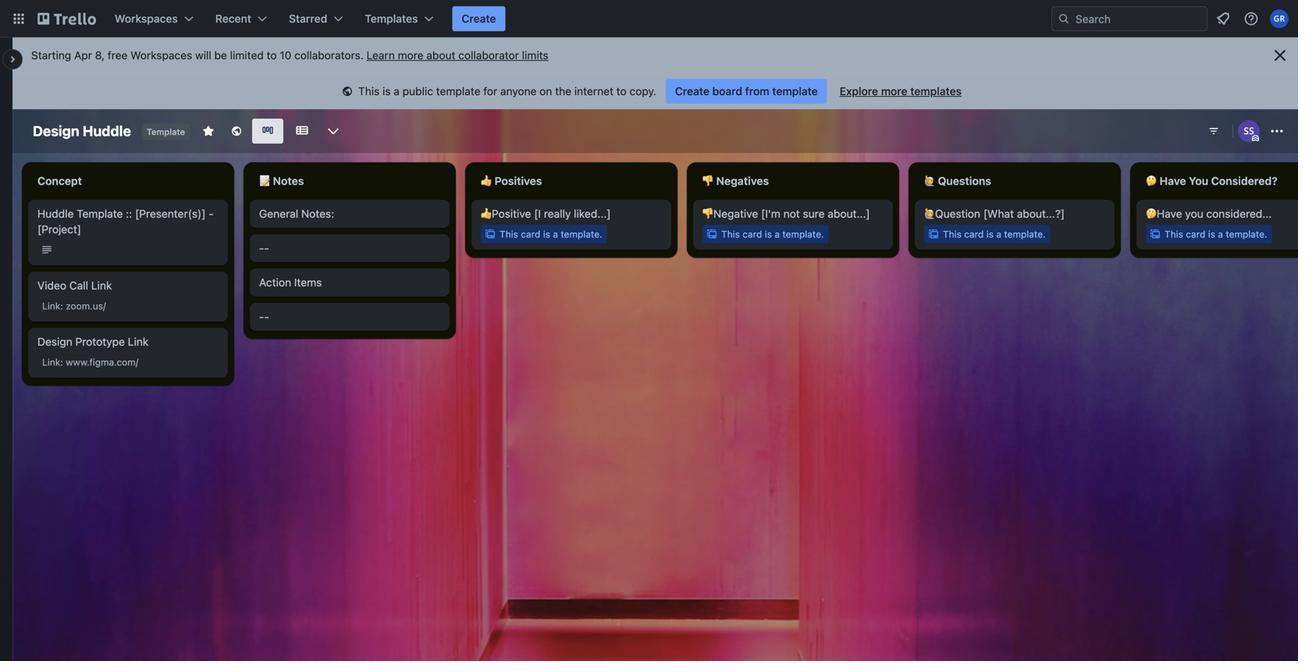 Task type: vqa. For each thing, say whether or not it's contained in the screenshot.
the right Get
no



Task type: locate. For each thing, give the bounding box(es) containing it.
this down the 🤔have
[[1165, 229, 1183, 240]]

design for design huddle
[[33, 123, 79, 139]]

1 vertical spatial create
[[675, 85, 709, 98]]

items
[[294, 276, 322, 289]]

4 this card is a template. from the left
[[1165, 229, 1267, 240]]

this card is a template. down the 👍positive [i really liked...]
[[500, 229, 602, 240]]

🙋question
[[924, 207, 980, 220]]

👍
[[481, 174, 492, 187]]

1 card from the left
[[521, 229, 540, 240]]

card for [i
[[521, 229, 540, 240]]

1 horizontal spatial create
[[675, 85, 709, 98]]

0 horizontal spatial huddle
[[37, 207, 74, 220]]

[i'm
[[761, 207, 780, 220]]

recent button
[[206, 6, 276, 31]]

1 : from the top
[[60, 301, 63, 311]]

template. down 👎negative [i'm not sure about...] link
[[782, 229, 824, 240]]

card for you
[[1186, 229, 1205, 240]]

a
[[394, 85, 400, 98], [553, 229, 558, 240], [775, 229, 780, 240], [996, 229, 1001, 240], [1218, 229, 1223, 240]]

1 template. from the left
[[561, 229, 602, 240]]

1 horizontal spatial template
[[147, 127, 185, 137]]

this card is a template. for [what
[[943, 229, 1046, 240]]

1 vertical spatial to
[[616, 85, 627, 98]]

2 card from the left
[[743, 229, 762, 240]]

design inside text box
[[33, 123, 79, 139]]

1 vertical spatial --
[[259, 310, 269, 323]]

huddle up [project]
[[37, 207, 74, 220]]

www.figma.com/
[[66, 357, 138, 368]]

-
[[209, 207, 214, 220], [259, 242, 264, 254], [264, 242, 269, 254], [259, 310, 264, 323], [264, 310, 269, 323]]

- inside huddle template :: [presenter(s)] - [project]
[[209, 207, 214, 220]]

template
[[436, 85, 480, 98], [772, 85, 818, 98]]

huddle up concept text box
[[83, 123, 131, 139]]

👍positive [i really liked...] link
[[481, 206, 662, 222]]

huddle template :: [presenter(s)] - [project]
[[37, 207, 214, 236]]

-- link
[[259, 240, 440, 256], [259, 309, 440, 325]]

4 card from the left
[[1186, 229, 1205, 240]]

0 horizontal spatial to
[[267, 49, 277, 62]]

this card is a template. down 🤔have you considered... link
[[1165, 229, 1267, 240]]

1 vertical spatial :
[[60, 357, 63, 368]]

1 vertical spatial huddle
[[37, 207, 74, 220]]

2 this card is a template. from the left
[[721, 229, 824, 240]]

🙋 Questions text field
[[915, 169, 1115, 194]]

a down 🤔have you considered... link
[[1218, 229, 1223, 240]]

-- link down action items link
[[259, 309, 440, 325]]

link
[[91, 279, 112, 292], [42, 301, 60, 311], [128, 335, 149, 348], [42, 357, 60, 368]]

0 horizontal spatial template
[[77, 207, 123, 220]]

create for create
[[462, 12, 496, 25]]

template left :: on the left top
[[77, 207, 123, 220]]

1 horizontal spatial huddle
[[83, 123, 131, 139]]

this down 👎negative
[[721, 229, 740, 240]]

-- up action
[[259, 242, 269, 254]]

2 template from the left
[[772, 85, 818, 98]]

huddle inside huddle template :: [presenter(s)] - [project]
[[37, 207, 74, 220]]

1 template from the left
[[436, 85, 480, 98]]

public image
[[230, 125, 243, 137]]

huddle template :: [presenter(s)] - [project] link
[[37, 206, 219, 237]]

primary element
[[0, 0, 1298, 37]]

4 template. from the left
[[1226, 229, 1267, 240]]

general
[[259, 207, 298, 220]]

zoom.us/
[[66, 301, 106, 311]]

really
[[544, 207, 571, 220]]

this for 🤔 have you considered?
[[1165, 229, 1183, 240]]

this down the 👍positive
[[500, 229, 518, 240]]

design huddle
[[33, 123, 131, 139]]

a down really
[[553, 229, 558, 240]]

1 vertical spatial -- link
[[259, 309, 440, 325]]

template. down the 🙋question [what about...?] link
[[1004, 229, 1046, 240]]

0 vertical spatial -- link
[[259, 240, 440, 256]]

card down 🙋question [what about...?]
[[964, 229, 984, 240]]

workspaces up free
[[115, 12, 178, 25]]

link : zoom.us/
[[42, 301, 106, 311]]

this card is a template. down [i'm
[[721, 229, 824, 240]]

is left public
[[383, 85, 391, 98]]

0 vertical spatial :
[[60, 301, 63, 311]]

a left public
[[394, 85, 400, 98]]

1 horizontal spatial template
[[772, 85, 818, 98]]

1 vertical spatial more
[[881, 85, 907, 98]]

to left the copy.
[[616, 85, 627, 98]]

link right "prototype"
[[128, 335, 149, 348]]

is down 🤔have you considered...
[[1208, 229, 1215, 240]]

is down [i'm
[[765, 229, 772, 240]]

this card is a template. for [i'm
[[721, 229, 824, 240]]

create
[[462, 12, 496, 25], [675, 85, 709, 98]]

🙋question [what about...?] link
[[924, 206, 1105, 222]]

2 : from the top
[[60, 357, 63, 368]]

design down the link : zoom.us/ in the left top of the page
[[37, 335, 72, 348]]

create left board
[[675, 85, 709, 98]]

0 vertical spatial to
[[267, 49, 277, 62]]

create up collaborator
[[462, 12, 496, 25]]

0 vertical spatial huddle
[[83, 123, 131, 139]]

🤔
[[1146, 174, 1157, 187]]

questions
[[938, 174, 991, 187]]

board
[[712, 85, 742, 98]]

a down [i'm
[[775, 229, 780, 240]]

concept
[[37, 174, 82, 187]]

template inside huddle template :: [presenter(s)] - [project]
[[77, 207, 123, 220]]

1 vertical spatial design
[[37, 335, 72, 348]]

1 horizontal spatial to
[[616, 85, 627, 98]]

this card is a template.
[[500, 229, 602, 240], [721, 229, 824, 240], [943, 229, 1046, 240], [1165, 229, 1267, 240]]

to
[[267, 49, 277, 62], [616, 85, 627, 98]]

🤔have you considered...
[[1146, 207, 1272, 220]]

limits
[[522, 49, 548, 62]]

: down design prototype link
[[60, 357, 63, 368]]

--
[[259, 242, 269, 254], [259, 310, 269, 323]]

0 vertical spatial more
[[398, 49, 424, 62]]

template right from
[[772, 85, 818, 98]]

recent
[[215, 12, 251, 25]]

design prototype link
[[37, 335, 149, 348]]

0 vertical spatial create
[[462, 12, 496, 25]]

-- link down general notes: link
[[259, 240, 440, 256]]

templates button
[[355, 6, 443, 31]]

template.
[[561, 229, 602, 240], [782, 229, 824, 240], [1004, 229, 1046, 240], [1226, 229, 1267, 240]]

1 -- from the top
[[259, 242, 269, 254]]

card
[[521, 229, 540, 240], [743, 229, 762, 240], [964, 229, 984, 240], [1186, 229, 1205, 240]]

0 horizontal spatial more
[[398, 49, 424, 62]]

0 vertical spatial workspaces
[[115, 12, 178, 25]]

is
[[383, 85, 391, 98], [543, 229, 550, 240], [765, 229, 772, 240], [986, 229, 994, 240], [1208, 229, 1215, 240]]

this for 👎 negatives
[[721, 229, 740, 240]]

create inside 'button'
[[462, 12, 496, 25]]

design prototype link link
[[37, 334, 219, 350]]

👍positive
[[481, 207, 531, 220]]

template. for considered...
[[1226, 229, 1267, 240]]

1 horizontal spatial more
[[881, 85, 907, 98]]

2 template. from the left
[[782, 229, 824, 240]]

is down 🙋question [what about...?]
[[986, 229, 994, 240]]

copy.
[[630, 85, 656, 98]]

[what
[[983, 207, 1014, 220]]

negatives
[[716, 174, 769, 187]]

video call link link
[[37, 278, 219, 293]]

design up concept
[[33, 123, 79, 139]]

is for 👍 positives
[[543, 229, 550, 240]]

workspaces
[[115, 12, 178, 25], [130, 49, 192, 62]]

back to home image
[[37, 6, 96, 31]]

0 vertical spatial design
[[33, 123, 79, 139]]

: down video
[[60, 301, 63, 311]]

explore more templates link
[[830, 79, 971, 104]]

👎negative
[[703, 207, 758, 220]]

templates
[[910, 85, 962, 98]]

card down you
[[1186, 229, 1205, 240]]

sure
[[803, 207, 825, 220]]

card down [i'm
[[743, 229, 762, 240]]

👎
[[703, 174, 713, 187]]

link down video
[[42, 301, 60, 311]]

apr
[[74, 49, 92, 62]]

8,
[[95, 49, 105, 62]]

considered?
[[1211, 174, 1278, 187]]

is down the 👍positive [i really liked...]
[[543, 229, 550, 240]]

template left star or unstar board icon
[[147, 127, 185, 137]]

link right call
[[91, 279, 112, 292]]

1 vertical spatial template
[[77, 207, 123, 220]]

0 vertical spatial --
[[259, 242, 269, 254]]

3 this card is a template. from the left
[[943, 229, 1046, 240]]

::
[[126, 207, 132, 220]]

more right learn
[[398, 49, 424, 62]]

3 card from the left
[[964, 229, 984, 240]]

have
[[1160, 174, 1186, 187]]

🤔have you considered... link
[[1146, 206, 1298, 222]]

collaborator
[[458, 49, 519, 62]]

create board from template
[[675, 85, 818, 98]]

template. down 👍positive [i really liked...] link
[[561, 229, 602, 240]]

card for [what
[[964, 229, 984, 240]]

more
[[398, 49, 424, 62], [881, 85, 907, 98]]

this
[[358, 85, 380, 98], [500, 229, 518, 240], [721, 229, 740, 240], [943, 229, 962, 240], [1165, 229, 1183, 240]]

more right explore
[[881, 85, 907, 98]]

0 horizontal spatial template
[[436, 85, 480, 98]]

search image
[[1058, 12, 1070, 25]]

🙋question [what about...?]
[[924, 207, 1065, 220]]

template left for
[[436, 85, 480, 98]]

general notes: link
[[259, 206, 440, 222]]

template
[[147, 127, 185, 137], [77, 207, 123, 220]]

📝 notes
[[259, 174, 304, 187]]

explore more templates
[[840, 85, 962, 98]]

from
[[745, 85, 769, 98]]

1 this card is a template. from the left
[[500, 229, 602, 240]]

a down [what
[[996, 229, 1001, 240]]

[project]
[[37, 223, 81, 236]]

this card is a template. down 🙋question [what about...?]
[[943, 229, 1046, 240]]

to left the 10
[[267, 49, 277, 62]]

3 template. from the left
[[1004, 229, 1046, 240]]

open information menu image
[[1243, 11, 1259, 27]]

video call link
[[37, 279, 112, 292]]

this down 🙋question
[[943, 229, 962, 240]]

this card is a template. for [i
[[500, 229, 602, 240]]

card down the [i
[[521, 229, 540, 240]]

Search field
[[1070, 7, 1207, 30]]

greg robinson (gregrobinson96) image
[[1270, 9, 1289, 28]]

card for [i'm
[[743, 229, 762, 240]]

-- down action
[[259, 310, 269, 323]]

workspaces down 'workspaces' popup button
[[130, 49, 192, 62]]

learn more about collaborator limits link
[[367, 49, 548, 62]]

a for 👎 negatives
[[775, 229, 780, 240]]

for
[[483, 85, 497, 98]]

template. down considered...
[[1226, 229, 1267, 240]]

📝 Notes text field
[[250, 169, 450, 194]]

0 horizontal spatial create
[[462, 12, 496, 25]]



Task type: describe. For each thing, give the bounding box(es) containing it.
prototype
[[75, 335, 125, 348]]

🙋 questions
[[924, 174, 991, 187]]

on
[[540, 85, 552, 98]]

learn
[[367, 49, 395, 62]]

starting apr 8, free workspaces will be limited to 10 collaborators. learn more about collaborator limits
[[31, 49, 548, 62]]

workspaces inside popup button
[[115, 12, 178, 25]]

video
[[37, 279, 66, 292]]

0 vertical spatial template
[[147, 127, 185, 137]]

this for 🙋 questions
[[943, 229, 962, 240]]

about...?]
[[1017, 207, 1065, 220]]

general notes:
[[259, 207, 334, 220]]

about
[[426, 49, 455, 62]]

a for 👍 positives
[[553, 229, 558, 240]]

👍 Positives text field
[[471, 169, 671, 194]]

is for 👎 negatives
[[765, 229, 772, 240]]

create board from template link
[[666, 79, 827, 104]]

liked...]
[[574, 207, 611, 220]]

10
[[280, 49, 291, 62]]

sm image
[[340, 84, 355, 100]]

internet
[[574, 85, 613, 98]]

: for design
[[60, 357, 63, 368]]

is for 🤔 have you considered?
[[1208, 229, 1215, 240]]

create button
[[452, 6, 505, 31]]

Concept text field
[[28, 169, 228, 194]]

this for 👍 positives
[[500, 229, 518, 240]]

about...]
[[828, 207, 870, 220]]

🤔 Have You Considered? text field
[[1136, 169, 1298, 194]]

template. for about...?]
[[1004, 229, 1046, 240]]

1 -- link from the top
[[259, 240, 440, 256]]

starred
[[289, 12, 327, 25]]

2 -- from the top
[[259, 310, 269, 323]]

positives
[[495, 174, 542, 187]]

a for 🤔 have you considered?
[[1218, 229, 1223, 240]]

notes
[[273, 174, 304, 187]]

👍 positives
[[481, 174, 542, 187]]

you
[[1189, 174, 1208, 187]]

this right sm image
[[358, 85, 380, 98]]

action items
[[259, 276, 322, 289]]

action
[[259, 276, 291, 289]]

1 vertical spatial workspaces
[[130, 49, 192, 62]]

link down design prototype link
[[42, 357, 60, 368]]

collaborators.
[[294, 49, 364, 62]]

🤔have
[[1146, 207, 1182, 220]]

customize views image
[[326, 123, 341, 139]]

workspaces button
[[105, 6, 203, 31]]

action items link
[[259, 275, 440, 290]]

this member is an admin of this board. image
[[1252, 135, 1259, 142]]

Board name text field
[[25, 119, 139, 144]]

star or unstar board image
[[202, 125, 215, 137]]

public
[[403, 85, 433, 98]]

board image
[[262, 124, 274, 137]]

show menu image
[[1269, 123, 1285, 139]]

design for design prototype link
[[37, 335, 72, 348]]

huddle inside text box
[[83, 123, 131, 139]]

👍positive [i really liked...]
[[481, 207, 611, 220]]

template. for not
[[782, 229, 824, 240]]

template. for really
[[561, 229, 602, 240]]

🙋
[[924, 174, 935, 187]]

notes:
[[301, 207, 334, 220]]

[presenter(s)]
[[135, 207, 206, 220]]

call
[[69, 279, 88, 292]]

starting
[[31, 49, 71, 62]]

stu smith (stusmith18) image
[[1238, 120, 1260, 142]]

👎 negatives
[[703, 174, 769, 187]]

create for create board from template
[[675, 85, 709, 98]]

a for 🙋 questions
[[996, 229, 1001, 240]]

this card is a template. for you
[[1165, 229, 1267, 240]]

link : www.figma.com/
[[42, 357, 138, 368]]

👎 Negatives text field
[[693, 169, 893, 194]]

: for video
[[60, 301, 63, 311]]

this is a public template for anyone on the internet to copy.
[[358, 85, 656, 98]]

templates
[[365, 12, 418, 25]]

not
[[783, 207, 800, 220]]

considered...
[[1206, 207, 1272, 220]]

table image
[[296, 124, 308, 137]]

you
[[1185, 207, 1203, 220]]

[i
[[534, 207, 541, 220]]

the
[[555, 85, 571, 98]]

be
[[214, 49, 227, 62]]

👎negative [i'm not sure about...] link
[[703, 206, 884, 222]]

limited
[[230, 49, 264, 62]]

👎negative [i'm not sure about...]
[[703, 207, 870, 220]]

free
[[108, 49, 128, 62]]

0 notifications image
[[1214, 9, 1232, 28]]

📝
[[259, 174, 270, 187]]

will
[[195, 49, 211, 62]]

explore
[[840, 85, 878, 98]]

🤔 have you considered?
[[1146, 174, 1278, 187]]

starred button
[[279, 6, 352, 31]]

is for 🙋 questions
[[986, 229, 994, 240]]

link inside "link"
[[91, 279, 112, 292]]

2 -- link from the top
[[259, 309, 440, 325]]



